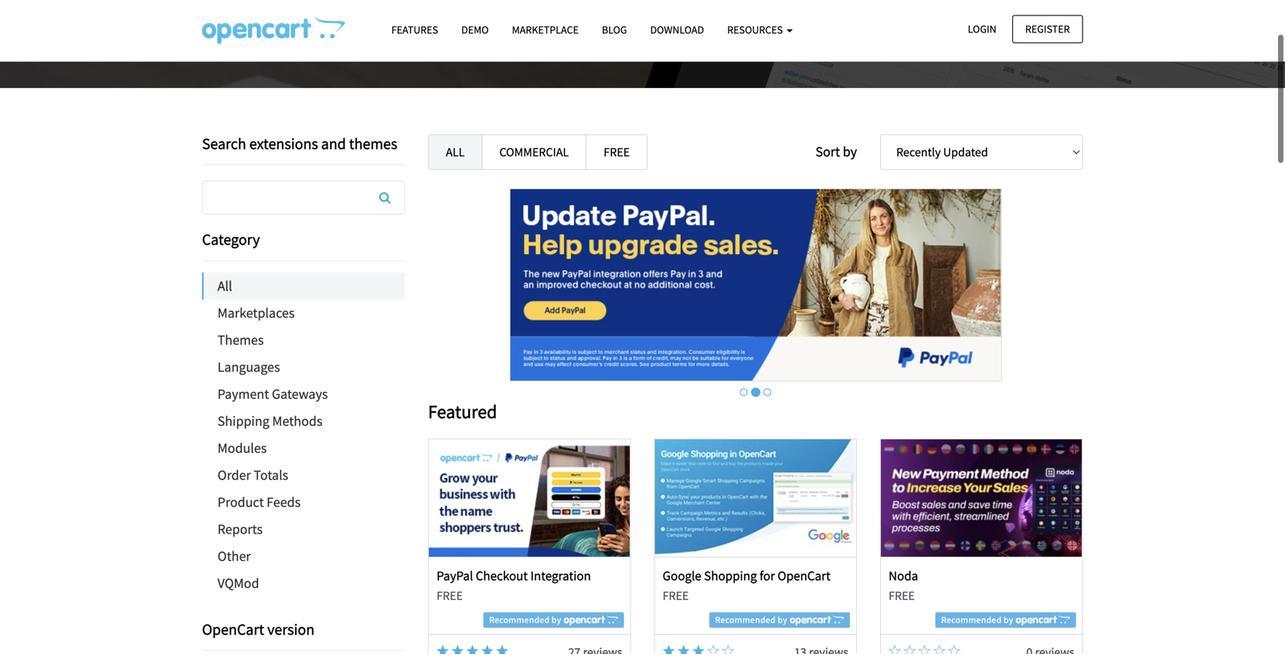 Task type: vqa. For each thing, say whether or not it's contained in the screenshot.
the top the All link
yes



Task type: locate. For each thing, give the bounding box(es) containing it.
modules link
[[202, 435, 405, 462]]

google shopping for opencart free
[[663, 568, 831, 604]]

1 vertical spatial all link
[[204, 273, 405, 300]]

2 star light image from the left
[[496, 645, 508, 655]]

1 horizontal spatial and
[[653, 0, 683, 23]]

resources
[[727, 23, 785, 37]]

3 star light o image from the left
[[933, 645, 946, 655]]

huge
[[291, 0, 329, 23]]

1 star light o image from the left
[[707, 645, 720, 655]]

blog link
[[590, 16, 639, 43]]

a
[[278, 0, 287, 23]]

extensions right search
[[249, 134, 318, 153]]

0 vertical spatial opencart
[[778, 568, 831, 584]]

3 star light o image from the left
[[919, 645, 931, 655]]

reports link
[[202, 516, 405, 543]]

integration
[[531, 568, 591, 584]]

product
[[218, 494, 264, 511]]

reports
[[218, 521, 263, 538]]

1 horizontal spatial all
[[446, 145, 465, 160]]

1 horizontal spatial star light o image
[[889, 645, 901, 655]]

over
[[687, 0, 721, 23]]

and
[[653, 0, 683, 23], [321, 134, 346, 153]]

range
[[333, 0, 377, 23]]

gateways
[[272, 386, 328, 403]]

free down "google" in the bottom right of the page
[[663, 589, 689, 604]]

sort by
[[816, 143, 857, 160]]

methods
[[272, 413, 323, 430]]

opencart down vqmod
[[202, 620, 264, 640]]

1 horizontal spatial opencart
[[778, 568, 831, 584]]

and inside with a huge range of features included out-of-the-box and over 13 000+ additional extensions available to download
[[653, 0, 683, 23]]

marketplaces
[[218, 305, 295, 322]]

star light image
[[481, 645, 494, 655], [496, 645, 508, 655], [678, 645, 690, 655]]

features
[[400, 0, 463, 23]]

search extensions and themes
[[202, 134, 397, 153]]

marketplaces link
[[202, 300, 405, 327]]

0 vertical spatial and
[[653, 0, 683, 23]]

opencart extensions image
[[202, 16, 345, 44]]

download
[[650, 23, 704, 37]]

0 horizontal spatial star light image
[[481, 645, 494, 655]]

all for marketplaces
[[218, 277, 232, 295]]

0 vertical spatial extensions
[[871, 0, 954, 23]]

for
[[760, 568, 775, 584]]

3 free from the left
[[889, 589, 915, 604]]

register link
[[1012, 15, 1083, 43]]

1 horizontal spatial star light image
[[496, 645, 508, 655]]

1 vertical spatial and
[[321, 134, 346, 153]]

1 horizontal spatial extensions
[[871, 0, 954, 23]]

the-
[[590, 0, 621, 23]]

free down noda
[[889, 589, 915, 604]]

and right box at the top of the page
[[653, 0, 683, 23]]

2 free from the left
[[663, 589, 689, 604]]

google shopping for opencart link
[[663, 568, 831, 584]]

opencart right for
[[778, 568, 831, 584]]

free inside the noda free
[[889, 589, 915, 604]]

login link
[[955, 15, 1010, 43]]

2 horizontal spatial star light image
[[678, 645, 690, 655]]

featured
[[428, 400, 497, 424]]

0 vertical spatial all link
[[428, 134, 483, 170]]

3 star light image from the left
[[466, 645, 479, 655]]

to
[[1031, 0, 1047, 23]]

1 horizontal spatial all link
[[428, 134, 483, 170]]

version
[[267, 620, 315, 640]]

paypal payment gateway image
[[510, 189, 1002, 382]]

1 horizontal spatial free
[[663, 589, 689, 604]]

features link
[[380, 16, 450, 43]]

blog
[[602, 23, 627, 37]]

google
[[663, 568, 702, 584]]

out-
[[538, 0, 569, 23]]

star light image
[[437, 645, 449, 655], [452, 645, 464, 655], [466, 645, 479, 655], [663, 645, 675, 655], [692, 645, 705, 655]]

2 horizontal spatial free
[[889, 589, 915, 604]]

extensions left login
[[871, 0, 954, 23]]

free link
[[586, 134, 648, 170]]

2 horizontal spatial star light o image
[[919, 645, 931, 655]]

extensions
[[871, 0, 954, 23], [249, 134, 318, 153]]

payment
[[218, 386, 269, 403]]

paypal checkout integration link
[[437, 568, 591, 584]]

0 horizontal spatial opencart
[[202, 620, 264, 640]]

and left the themes
[[321, 134, 346, 153]]

free
[[437, 589, 463, 604], [663, 589, 689, 604], [889, 589, 915, 604]]

0 horizontal spatial all
[[218, 277, 232, 295]]

themes link
[[202, 327, 405, 354]]

opencart
[[778, 568, 831, 584], [202, 620, 264, 640]]

1 free from the left
[[437, 589, 463, 604]]

3 star light image from the left
[[678, 645, 690, 655]]

product feeds
[[218, 494, 301, 511]]

0 horizontal spatial all link
[[204, 273, 405, 300]]

extensions inside with a huge range of features included out-of-the-box and over 13 000+ additional extensions available to download
[[871, 0, 954, 23]]

1 vertical spatial all
[[218, 277, 232, 295]]

available
[[957, 0, 1027, 23]]

0 horizontal spatial extensions
[[249, 134, 318, 153]]

download link
[[639, 16, 716, 43]]

star light o image
[[707, 645, 720, 655], [889, 645, 901, 655], [919, 645, 931, 655]]

free inside google shopping for opencart free
[[663, 589, 689, 604]]

all link for commercial
[[428, 134, 483, 170]]

shipping methods
[[218, 413, 323, 430]]

with
[[239, 0, 274, 23]]

all
[[446, 145, 465, 160], [218, 277, 232, 295]]

themes
[[349, 134, 397, 153]]

1 star light image from the left
[[437, 645, 449, 655]]

noda free
[[889, 568, 918, 604]]

features
[[391, 23, 438, 37]]

payment gateways link
[[202, 381, 405, 408]]

languages
[[218, 359, 280, 376]]

noda image
[[881, 440, 1082, 557]]

star light o image
[[722, 645, 735, 655], [904, 645, 916, 655], [933, 645, 946, 655], [948, 645, 961, 655]]

0 vertical spatial all
[[446, 145, 465, 160]]

None text field
[[203, 182, 404, 214]]

free down paypal
[[437, 589, 463, 604]]

0 horizontal spatial free
[[437, 589, 463, 604]]

modules
[[218, 440, 267, 457]]

demo link
[[450, 16, 500, 43]]

order
[[218, 467, 251, 484]]

register
[[1026, 22, 1070, 36]]

all link
[[428, 134, 483, 170], [204, 273, 405, 300]]

checkout
[[476, 568, 528, 584]]

search image
[[379, 192, 391, 204]]

0 horizontal spatial star light o image
[[707, 645, 720, 655]]

vqmod link
[[202, 570, 405, 597]]

5 star light image from the left
[[692, 645, 705, 655]]



Task type: describe. For each thing, give the bounding box(es) containing it.
1 star light image from the left
[[481, 645, 494, 655]]

order totals
[[218, 467, 288, 484]]

themes
[[218, 332, 264, 349]]

languages link
[[202, 354, 405, 381]]

login
[[968, 22, 997, 36]]

paypal checkout integration free
[[437, 568, 591, 604]]

000+
[[747, 0, 784, 23]]

commercial
[[500, 145, 569, 160]]

category
[[202, 230, 260, 249]]

shipping methods link
[[202, 408, 405, 435]]

other
[[218, 548, 251, 565]]

additional
[[788, 0, 867, 23]]

other link
[[202, 543, 405, 570]]

payment gateways
[[218, 386, 328, 403]]

opencart inside google shopping for opencart free
[[778, 568, 831, 584]]

of
[[381, 0, 396, 23]]

marketplace
[[512, 23, 579, 37]]

opencart version
[[202, 620, 315, 640]]

1 vertical spatial opencart
[[202, 620, 264, 640]]

13
[[725, 0, 743, 23]]

2 star light o image from the left
[[904, 645, 916, 655]]

1 vertical spatial extensions
[[249, 134, 318, 153]]

box
[[621, 0, 650, 23]]

order totals link
[[202, 462, 405, 489]]

totals
[[254, 467, 288, 484]]

demo
[[461, 23, 489, 37]]

shipping
[[218, 413, 269, 430]]

vqmod
[[218, 575, 259, 592]]

noda
[[889, 568, 918, 584]]

4 star light o image from the left
[[948, 645, 961, 655]]

by
[[843, 143, 857, 160]]

free inside paypal checkout integration free
[[437, 589, 463, 604]]

marketplace link
[[500, 16, 590, 43]]

all for commercial
[[446, 145, 465, 160]]

2 star light image from the left
[[452, 645, 464, 655]]

resources link
[[716, 16, 805, 43]]

paypal checkout integration image
[[429, 440, 630, 557]]

commercial link
[[482, 134, 587, 170]]

shopping
[[704, 568, 757, 584]]

download
[[604, 29, 682, 53]]

sort
[[816, 143, 840, 160]]

all link for marketplaces
[[204, 273, 405, 300]]

paypal
[[437, 568, 473, 584]]

product feeds link
[[202, 489, 405, 516]]

search
[[202, 134, 246, 153]]

included
[[466, 0, 534, 23]]

0 horizontal spatial and
[[321, 134, 346, 153]]

of-
[[569, 0, 590, 23]]

1 star light o image from the left
[[722, 645, 735, 655]]

noda link
[[889, 568, 918, 584]]

feeds
[[267, 494, 301, 511]]

free
[[604, 145, 630, 160]]

google shopping for opencart image
[[655, 440, 856, 557]]

with a huge range of features included out-of-the-box and over 13 000+ additional extensions available to download
[[239, 0, 1047, 53]]

4 star light image from the left
[[663, 645, 675, 655]]

2 star light o image from the left
[[889, 645, 901, 655]]



